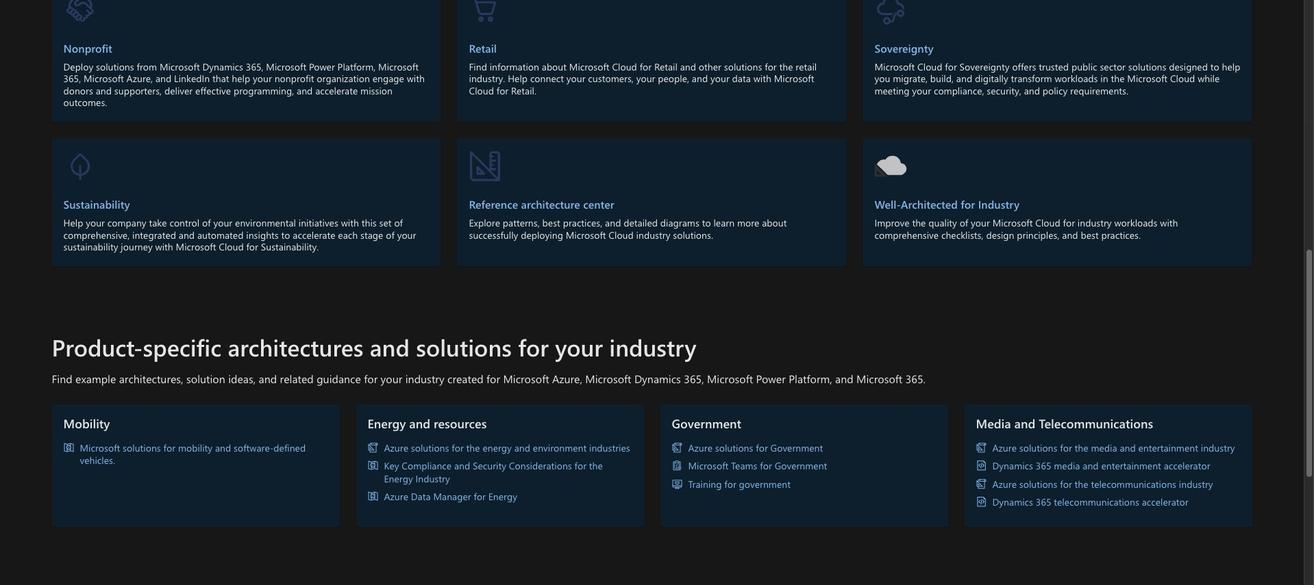 Task type: describe. For each thing, give the bounding box(es) containing it.
policy
[[1043, 84, 1068, 97]]

of right the stage
[[386, 229, 395, 242]]

about inside the retail find information about microsoft cloud for retail and other solutions for the retail industry. help connect your customers, your people, and your data with microsoft cloud for retail.
[[542, 60, 567, 73]]

well-architected for industry improve the quality of your microsoft cloud for industry workloads with comprehensive checklists, design principles, and best practices.
[[875, 198, 1178, 242]]

industry inside reference architecture center explore patterns, best practices, and detailed diagrams to learn more about successfully deploying microsoft cloud industry solutions.
[[636, 229, 671, 242]]

dynamics 365 telecommunications accelerator link
[[993, 496, 1189, 509]]

training for government
[[688, 478, 791, 491]]

with left the this
[[341, 217, 359, 230]]

while
[[1198, 72, 1220, 85]]

best inside well-architected for industry improve the quality of your microsoft cloud for industry workloads with comprehensive checklists, design principles, and best practices.
[[1081, 229, 1099, 242]]

meeting
[[875, 84, 910, 97]]

environmental
[[235, 217, 296, 230]]

and inside sustainability help your company take control of your environmental initiatives with this set of comprehensive, integrated and automated insights to accelerate each stage of your sustainability journey with microsoft cloud for sustainability.
[[179, 229, 195, 242]]

for down well-architected for industry link
[[1063, 217, 1075, 230]]

product-
[[52, 332, 143, 363]]

365 for telecommunications
[[1036, 496, 1052, 509]]

azure solutions for government
[[688, 442, 823, 455]]

microsoft solutions for mobility and software-defined vehicles.
[[80, 442, 306, 468]]

to inside sustainability help your company take control of your environmental initiatives with this set of comprehensive, integrated and automated insights to accelerate each stage of your sustainability journey with microsoft cloud for sustainability.
[[281, 229, 290, 242]]

microsoft teams for government
[[688, 460, 827, 473]]

the inside well-architected for industry improve the quality of your microsoft cloud for industry workloads with comprehensive checklists, design principles, and best practices.
[[912, 217, 926, 230]]

architectures
[[228, 332, 364, 363]]

compliance,
[[934, 84, 985, 97]]

mobility
[[178, 442, 213, 455]]

azure solutions for the media and entertainment industry
[[993, 442, 1235, 455]]

solutions inside "link"
[[411, 442, 449, 455]]

sector
[[1100, 60, 1126, 73]]

your inside well-architected for industry improve the quality of your microsoft cloud for industry workloads with comprehensive checklists, design principles, and best practices.
[[971, 217, 990, 230]]

help inside sustainability help your company take control of your environmental initiatives with this set of comprehensive, integrated and automated insights to accelerate each stage of your sustainability journey with microsoft cloud for sustainability.
[[63, 217, 83, 230]]

2 horizontal spatial 365,
[[684, 372, 704, 387]]

government
[[739, 478, 791, 491]]

information
[[490, 60, 539, 73]]

solutions up created
[[416, 332, 512, 363]]

for right "guidance"
[[364, 372, 378, 387]]

solutions.
[[673, 229, 713, 242]]

government for azure solutions for government
[[771, 442, 823, 455]]

for inside "key compliance and security considerations for the energy industry"
[[575, 460, 587, 473]]

microsoft inside well-architected for industry improve the quality of your microsoft cloud for industry workloads with comprehensive checklists, design principles, and best practices.
[[993, 217, 1033, 230]]

quality
[[929, 217, 957, 230]]

initiatives
[[299, 217, 338, 230]]

automated
[[197, 229, 244, 242]]

solutions inside the retail find information about microsoft cloud for retail and other solutions for the retail industry. help connect your customers, your people, and your data with microsoft cloud for retail.
[[724, 60, 762, 73]]

industry.
[[469, 72, 505, 85]]

retail.
[[511, 84, 537, 97]]

entertainment inside 'azure solutions for the media and entertainment industry' link
[[1139, 442, 1199, 455]]

teams
[[731, 460, 758, 473]]

help inside sovereignty microsoft cloud for sovereignty offers trusted public sector solutions designed to help you migrate, build, and digitally transform workloads in the microsoft cloud while meeting your compliance, security, and policy requirements.
[[1222, 60, 1241, 73]]

dynamics 365 media and entertainment accelerator
[[993, 460, 1211, 473]]

1 horizontal spatial 365,
[[246, 60, 264, 73]]

sustainability.
[[261, 241, 319, 254]]

nonprofit deploy solutions from microsoft dynamics 365, microsoft power platform, microsoft 365, microsoft azure, and linkedin that help your nonprofit organization engage with donors and supporters, deliver effective programming, and accelerate mission outcomes.
[[63, 41, 425, 109]]

training
[[688, 478, 722, 491]]

solutions down media and telecommunications
[[1020, 442, 1058, 455]]

data
[[732, 72, 751, 85]]

azure solutions for the telecommunications industry link
[[993, 478, 1213, 491]]

platform, inside the nonprofit deploy solutions from microsoft dynamics 365, microsoft power platform, microsoft 365, microsoft azure, and linkedin that help your nonprofit organization engage with donors and supporters, deliver effective programming, and accelerate mission outcomes.
[[338, 60, 376, 73]]

with inside the retail find information about microsoft cloud for retail and other solutions for the retail industry. help connect your customers, your people, and your data with microsoft cloud for retail.
[[754, 72, 772, 85]]

workloads inside well-architected for industry improve the quality of your microsoft cloud for industry workloads with comprehensive checklists, design principles, and best practices.
[[1115, 217, 1158, 230]]

effective
[[195, 84, 231, 97]]

with inside well-architected for industry improve the quality of your microsoft cloud for industry workloads with comprehensive checklists, design principles, and best practices.
[[1161, 217, 1178, 230]]

and inside "link"
[[514, 442, 530, 455]]

explore
[[469, 217, 500, 230]]

retail
[[796, 60, 817, 73]]

defined
[[274, 442, 306, 455]]

well-architected for industry link
[[875, 198, 1241, 212]]

industry inside "key compliance and security considerations for the energy industry"
[[416, 473, 450, 486]]

for up microsoft teams for government
[[756, 442, 768, 455]]

sovereignty link
[[875, 41, 1241, 55]]

with inside the nonprofit deploy solutions from microsoft dynamics 365, microsoft power platform, microsoft 365, microsoft azure, and linkedin that help your nonprofit organization engage with donors and supporters, deliver effective programming, and accelerate mission outcomes.
[[407, 72, 425, 85]]

solutions inside the nonprofit deploy solutions from microsoft dynamics 365, microsoft power platform, microsoft 365, microsoft azure, and linkedin that help your nonprofit organization engage with donors and supporters, deliver effective programming, and accelerate mission outcomes.
[[96, 60, 134, 73]]

azure inside azure solutions for the telecommunications industry link
[[993, 478, 1017, 491]]

for inside microsoft solutions for mobility and software-defined vehicles.
[[164, 442, 175, 455]]

accelerate inside the nonprofit deploy solutions from microsoft dynamics 365, microsoft power platform, microsoft 365, microsoft azure, and linkedin that help your nonprofit organization engage with donors and supporters, deliver effective programming, and accelerate mission outcomes.
[[315, 84, 358, 97]]

retail link
[[469, 41, 835, 55]]

from
[[137, 60, 157, 73]]

the inside "key compliance and security considerations for the energy industry"
[[589, 460, 603, 473]]

azure for media and telecommunications
[[993, 442, 1017, 455]]

solutions up dynamics 365 telecommunications accelerator
[[1020, 478, 1058, 491]]

cloud inside well-architected for industry improve the quality of your microsoft cloud for industry workloads with comprehensive checklists, design principles, and best practices.
[[1036, 217, 1061, 230]]

principles,
[[1017, 229, 1060, 242]]

connect
[[530, 72, 564, 85]]

cloud left while
[[1171, 72, 1195, 85]]

take
[[149, 217, 167, 230]]

digitally
[[975, 72, 1009, 85]]

0 vertical spatial government
[[672, 416, 742, 432]]

entertainment inside dynamics 365 media and entertainment accelerator link
[[1102, 460, 1162, 473]]

solution
[[186, 372, 225, 387]]

1 horizontal spatial azure,
[[552, 372, 583, 387]]

software-
[[234, 442, 274, 455]]

product-specific architectures and solutions for your industry
[[52, 332, 697, 363]]

1 vertical spatial power
[[756, 372, 786, 387]]

find example architectures, solution ideas, and related guidance for your industry created for microsoft azure, microsoft dynamics 365, microsoft power platform, and microsoft 365.
[[52, 372, 926, 387]]

you
[[875, 72, 891, 85]]

1 vertical spatial retail
[[654, 60, 678, 73]]

cloud up compliance,
[[918, 60, 943, 73]]

considerations
[[509, 460, 572, 473]]

comprehensive,
[[63, 229, 130, 242]]

for up checklists,
[[961, 198, 975, 212]]

for inside "link"
[[452, 442, 464, 455]]

mission
[[361, 84, 393, 97]]

industry inside well-architected for industry improve the quality of your microsoft cloud for industry workloads with comprehensive checklists, design principles, and best practices.
[[978, 198, 1020, 212]]

microsoft inside microsoft solutions for mobility and software-defined vehicles.
[[80, 442, 120, 455]]

your inside sovereignty microsoft cloud for sovereignty offers trusted public sector solutions designed to help you migrate, build, and digitally transform workloads in the microsoft cloud while meeting your compliance, security, and policy requirements.
[[912, 84, 931, 97]]

migrate,
[[893, 72, 928, 85]]

diagrams
[[661, 217, 700, 230]]

microsoft teams for government link
[[688, 460, 827, 473]]

of inside well-architected for industry improve the quality of your microsoft cloud for industry workloads with comprehensive checklists, design principles, and best practices.
[[960, 217, 969, 230]]

the up the dynamics 365 media and entertainment accelerator
[[1075, 442, 1089, 455]]

stage
[[360, 229, 383, 242]]

patterns,
[[503, 217, 540, 230]]

energy
[[483, 442, 512, 455]]

sustainability
[[63, 198, 130, 212]]

specific
[[143, 332, 221, 363]]

azure inside azure data manager for energy link
[[384, 490, 408, 504]]

security
[[473, 460, 506, 473]]

for down the retail link
[[640, 60, 652, 73]]

dynamics 365 media and entertainment accelerator link
[[993, 460, 1211, 473]]

customers,
[[588, 72, 634, 85]]

for left retail.
[[497, 84, 509, 97]]

and inside "key compliance and security considerations for the energy industry"
[[454, 460, 470, 473]]

well-
[[875, 198, 901, 212]]

resources
[[434, 416, 487, 432]]

designed
[[1169, 60, 1208, 73]]

government for microsoft teams for government
[[775, 460, 827, 473]]



Task type: locate. For each thing, give the bounding box(es) containing it.
the up dynamics 365 telecommunications accelerator
[[1075, 478, 1089, 491]]

0 horizontal spatial sovereignty
[[875, 41, 934, 55]]

1 horizontal spatial help
[[508, 72, 528, 85]]

media up azure solutions for the telecommunications industry
[[1054, 460, 1080, 473]]

and
[[680, 60, 696, 73], [156, 72, 172, 85], [692, 72, 708, 85], [957, 72, 973, 85], [96, 84, 112, 97], [297, 84, 313, 97], [1024, 84, 1040, 97], [605, 217, 621, 230], [179, 229, 195, 242], [1062, 229, 1078, 242], [370, 332, 410, 363], [259, 372, 277, 387], [836, 372, 854, 387], [409, 416, 430, 432], [1015, 416, 1036, 432], [215, 442, 231, 455], [514, 442, 530, 455], [1120, 442, 1136, 455], [454, 460, 470, 473], [1083, 460, 1099, 473]]

for inside sovereignty microsoft cloud for sovereignty offers trusted public sector solutions designed to help you migrate, build, and digitally transform workloads in the microsoft cloud while meeting your compliance, security, and policy requirements.
[[945, 60, 957, 73]]

microsoft
[[160, 60, 200, 73], [266, 60, 306, 73], [378, 60, 419, 73], [569, 60, 610, 73], [875, 60, 915, 73], [84, 72, 124, 85], [774, 72, 814, 85], [1128, 72, 1168, 85], [993, 217, 1033, 230], [566, 229, 606, 242], [176, 241, 216, 254], [503, 372, 549, 387], [586, 372, 632, 387], [707, 372, 753, 387], [857, 372, 903, 387], [80, 442, 120, 455], [688, 460, 729, 473]]

0 horizontal spatial find
[[52, 372, 72, 387]]

of right the control
[[202, 217, 211, 230]]

solutions inside sovereignty microsoft cloud for sovereignty offers trusted public sector solutions designed to help you migrate, build, and digitally transform workloads in the microsoft cloud while meeting your compliance, security, and policy requirements.
[[1129, 60, 1167, 73]]

deploying
[[521, 229, 563, 242]]

find left information
[[469, 60, 487, 73]]

cloud down the center
[[609, 229, 634, 242]]

in
[[1101, 72, 1109, 85]]

azure inside azure solutions for the energy and environment industries "link"
[[384, 442, 408, 455]]

azure, inside the nonprofit deploy solutions from microsoft dynamics 365, microsoft power platform, microsoft 365, microsoft azure, and linkedin that help your nonprofit organization engage with donors and supporters, deliver effective programming, and accelerate mission outcomes.
[[127, 72, 153, 85]]

1 vertical spatial platform,
[[789, 372, 833, 387]]

to left "learn" on the right top of the page
[[702, 217, 711, 230]]

accelerate inside sustainability help your company take control of your environmental initiatives with this set of comprehensive, integrated and automated insights to accelerate each stage of your sustainability journey with microsoft cloud for sustainability.
[[293, 229, 335, 242]]

for up compliance,
[[945, 60, 957, 73]]

1 vertical spatial 365
[[1036, 496, 1052, 509]]

environment
[[533, 442, 587, 455]]

solutions up teams
[[715, 442, 754, 455]]

1 365 from the top
[[1036, 460, 1052, 473]]

energy up key
[[368, 416, 406, 432]]

0 horizontal spatial 365,
[[63, 72, 81, 85]]

telecommunications
[[1039, 416, 1154, 432]]

azure
[[384, 442, 408, 455], [688, 442, 713, 455], [993, 442, 1017, 455], [993, 478, 1017, 491], [384, 490, 408, 504]]

best inside reference architecture center explore patterns, best practices, and detailed diagrams to learn more about successfully deploying microsoft cloud industry solutions.
[[543, 217, 560, 230]]

people,
[[658, 72, 689, 85]]

and inside microsoft solutions for mobility and software-defined vehicles.
[[215, 442, 231, 455]]

linkedin
[[174, 72, 210, 85]]

0 horizontal spatial retail
[[469, 41, 497, 55]]

1 vertical spatial government
[[771, 442, 823, 455]]

0 vertical spatial retail
[[469, 41, 497, 55]]

the down industries
[[589, 460, 603, 473]]

solutions inside microsoft solutions for mobility and software-defined vehicles.
[[123, 442, 161, 455]]

365
[[1036, 460, 1052, 473], [1036, 496, 1052, 509]]

365.
[[906, 372, 926, 387]]

supporters,
[[114, 84, 162, 97]]

microsoft inside reference architecture center explore patterns, best practices, and detailed diagrams to learn more about successfully deploying microsoft cloud industry solutions.
[[566, 229, 606, 242]]

cloud left insights
[[219, 241, 244, 254]]

for right created
[[487, 372, 500, 387]]

offers
[[1013, 60, 1037, 73]]

azure for energy and resources
[[384, 442, 408, 455]]

1 vertical spatial accelerate
[[293, 229, 335, 242]]

transform
[[1011, 72, 1052, 85]]

about right information
[[542, 60, 567, 73]]

azure solutions for the energy and environment industries
[[384, 442, 630, 455]]

key
[[384, 460, 399, 473]]

the inside "link"
[[466, 442, 480, 455]]

0 horizontal spatial about
[[542, 60, 567, 73]]

1 horizontal spatial platform,
[[789, 372, 833, 387]]

energy
[[368, 416, 406, 432], [384, 473, 413, 486], [488, 490, 517, 504]]

1 vertical spatial find
[[52, 372, 72, 387]]

improve
[[875, 217, 910, 230]]

1 horizontal spatial workloads
[[1115, 217, 1158, 230]]

and inside reference architecture center explore patterns, best practices, and detailed diagrams to learn more about successfully deploying microsoft cloud industry solutions.
[[605, 217, 621, 230]]

key compliance and security considerations for the energy industry
[[384, 460, 603, 486]]

cloud down the retail link
[[612, 60, 637, 73]]

0 vertical spatial platform,
[[338, 60, 376, 73]]

0 vertical spatial energy
[[368, 416, 406, 432]]

with down take
[[155, 241, 173, 254]]

2 vertical spatial energy
[[488, 490, 517, 504]]

1 horizontal spatial industry
[[978, 198, 1020, 212]]

cloud
[[612, 60, 637, 73], [918, 60, 943, 73], [1171, 72, 1195, 85], [469, 84, 494, 97], [1036, 217, 1061, 230], [609, 229, 634, 242], [219, 241, 244, 254]]

detailed
[[624, 217, 658, 230]]

nonprofit
[[63, 41, 112, 55]]

accelerate left each
[[293, 229, 335, 242]]

the left energy
[[466, 442, 480, 455]]

practices,
[[563, 217, 603, 230]]

reference architecture center explore patterns, best practices, and detailed diagrams to learn more about successfully deploying microsoft cloud industry solutions.
[[469, 198, 787, 242]]

guidance
[[317, 372, 361, 387]]

retail down the retail link
[[654, 60, 678, 73]]

0 horizontal spatial best
[[543, 217, 560, 230]]

power inside the nonprofit deploy solutions from microsoft dynamics 365, microsoft power platform, microsoft 365, microsoft azure, and linkedin that help your nonprofit organization engage with donors and supporters, deliver effective programming, and accelerate mission outcomes.
[[309, 60, 335, 73]]

other
[[699, 60, 722, 73]]

0 vertical spatial about
[[542, 60, 567, 73]]

best down architecture
[[543, 217, 560, 230]]

help inside the nonprofit deploy solutions from microsoft dynamics 365, microsoft power platform, microsoft 365, microsoft azure, and linkedin that help your nonprofit organization engage with donors and supporters, deliver effective programming, and accelerate mission outcomes.
[[232, 72, 250, 85]]

telecommunications down dynamics 365 media and entertainment accelerator link
[[1091, 478, 1177, 491]]

design
[[986, 229, 1015, 242]]

that
[[212, 72, 229, 85]]

nonprofit
[[275, 72, 314, 85]]

1 vertical spatial azure,
[[552, 372, 583, 387]]

0 vertical spatial sovereignty
[[875, 41, 934, 55]]

for down environmental
[[246, 241, 258, 254]]

learn
[[714, 217, 735, 230]]

1 horizontal spatial best
[[1081, 229, 1099, 242]]

for up government
[[760, 460, 772, 473]]

help inside the retail find information about microsoft cloud for retail and other solutions for the retail industry. help connect your customers, your people, and your data with microsoft cloud for retail.
[[508, 72, 528, 85]]

2 horizontal spatial to
[[1211, 60, 1220, 73]]

2 365 from the top
[[1036, 496, 1052, 509]]

with right engage
[[407, 72, 425, 85]]

1 horizontal spatial find
[[469, 60, 487, 73]]

entertainment
[[1139, 442, 1199, 455], [1102, 460, 1162, 473]]

solutions up compliance
[[411, 442, 449, 455]]

telecommunications down azure solutions for the telecommunications industry link
[[1054, 496, 1140, 509]]

vehicles.
[[80, 455, 115, 468]]

365 for media
[[1036, 460, 1052, 473]]

mobility
[[63, 416, 110, 432]]

journey
[[121, 241, 153, 254]]

ideas,
[[228, 372, 256, 387]]

successfully
[[469, 229, 518, 242]]

deliver
[[164, 84, 193, 97]]

0 horizontal spatial help
[[63, 217, 83, 230]]

and inside well-architected for industry improve the quality of your microsoft cloud for industry workloads with comprehensive checklists, design principles, and best practices.
[[1062, 229, 1078, 242]]

help right while
[[1222, 60, 1241, 73]]

microsoft inside sustainability help your company take control of your environmental initiatives with this set of comprehensive, integrated and automated insights to accelerate each stage of your sustainability journey with microsoft cloud for sustainability.
[[176, 241, 216, 254]]

1 vertical spatial workloads
[[1115, 217, 1158, 230]]

help left connect
[[508, 72, 528, 85]]

insights
[[246, 229, 279, 242]]

the down architected
[[912, 217, 926, 230]]

of right set
[[394, 217, 403, 230]]

0 horizontal spatial industry
[[416, 473, 450, 486]]

the inside the retail find information about microsoft cloud for retail and other solutions for the retail industry. help connect your customers, your people, and your data with microsoft cloud for retail.
[[780, 60, 793, 73]]

help
[[1222, 60, 1241, 73], [232, 72, 250, 85]]

azure solutions for the energy and environment industries link
[[384, 442, 630, 455]]

checklists,
[[942, 229, 984, 242]]

365 down media and telecommunications
[[1036, 460, 1052, 473]]

accelerator
[[1164, 460, 1211, 473], [1142, 496, 1189, 509]]

example
[[75, 372, 116, 387]]

azure inside azure solutions for government link
[[688, 442, 713, 455]]

0 vertical spatial help
[[508, 72, 528, 85]]

0 vertical spatial telecommunications
[[1091, 478, 1177, 491]]

solutions
[[96, 60, 134, 73], [724, 60, 762, 73], [1129, 60, 1167, 73], [416, 332, 512, 363], [123, 442, 161, 455], [411, 442, 449, 455], [715, 442, 754, 455], [1020, 442, 1058, 455], [1020, 478, 1058, 491]]

azure solutions for government link
[[688, 442, 823, 455]]

365,
[[246, 60, 264, 73], [63, 72, 81, 85], [684, 372, 704, 387]]

media and telecommunications
[[976, 416, 1154, 432]]

0 vertical spatial industry
[[978, 198, 1020, 212]]

0 horizontal spatial platform,
[[338, 60, 376, 73]]

0 vertical spatial power
[[309, 60, 335, 73]]

find left example
[[52, 372, 72, 387]]

energy up data
[[384, 473, 413, 486]]

energy down key compliance and security considerations for the energy industry link
[[488, 490, 517, 504]]

industries
[[589, 442, 630, 455]]

to inside reference architecture center explore patterns, best practices, and detailed diagrams to learn more about successfully deploying microsoft cloud industry solutions.
[[702, 217, 711, 230]]

the right in
[[1111, 72, 1125, 85]]

1 vertical spatial media
[[1054, 460, 1080, 473]]

1 vertical spatial sovereignty
[[960, 60, 1010, 73]]

help right that
[[232, 72, 250, 85]]

with
[[407, 72, 425, 85], [754, 72, 772, 85], [341, 217, 359, 230], [1161, 217, 1178, 230], [155, 241, 173, 254]]

each
[[338, 229, 358, 242]]

find inside the retail find information about microsoft cloud for retail and other solutions for the retail industry. help connect your customers, your people, and your data with microsoft cloud for retail.
[[469, 60, 487, 73]]

solutions right the vehicles. at the left of the page
[[123, 442, 161, 455]]

for left "mobility" at the bottom of the page
[[164, 442, 175, 455]]

training for government link
[[688, 478, 791, 491]]

about inside reference architecture center explore patterns, best practices, and detailed diagrams to learn more about successfully deploying microsoft cloud industry solutions.
[[762, 217, 787, 230]]

1 horizontal spatial to
[[702, 217, 711, 230]]

solutions right other
[[724, 60, 762, 73]]

platform,
[[338, 60, 376, 73], [789, 372, 833, 387]]

0 horizontal spatial help
[[232, 72, 250, 85]]

1 vertical spatial about
[[762, 217, 787, 230]]

azure inside 'azure solutions for the media and entertainment industry' link
[[993, 442, 1017, 455]]

related
[[280, 372, 314, 387]]

manager
[[433, 490, 471, 504]]

this
[[362, 217, 377, 230]]

sovereignty
[[875, 41, 934, 55], [960, 60, 1010, 73]]

0 vertical spatial azure,
[[127, 72, 153, 85]]

0 vertical spatial accelerate
[[315, 84, 358, 97]]

of
[[202, 217, 211, 230], [394, 217, 403, 230], [960, 217, 969, 230], [386, 229, 395, 242]]

of right quality
[[960, 217, 969, 230]]

help up sustainability
[[63, 217, 83, 230]]

0 horizontal spatial power
[[309, 60, 335, 73]]

accelerate left the mission
[[315, 84, 358, 97]]

for inside sustainability help your company take control of your environmental initiatives with this set of comprehensive, integrated and automated insights to accelerate each stage of your sustainability journey with microsoft cloud for sustainability.
[[246, 241, 258, 254]]

nonprofit link
[[63, 41, 429, 55]]

government up government
[[775, 460, 827, 473]]

cloud down well-architected for industry link
[[1036, 217, 1061, 230]]

0 horizontal spatial workloads
[[1055, 72, 1098, 85]]

0 horizontal spatial azure,
[[127, 72, 153, 85]]

engage
[[373, 72, 404, 85]]

1 horizontal spatial media
[[1091, 442, 1117, 455]]

1 vertical spatial entertainment
[[1102, 460, 1162, 473]]

industry inside well-architected for industry improve the quality of your microsoft cloud for industry workloads with comprehensive checklists, design principles, and best practices.
[[1078, 217, 1112, 230]]

for down teams
[[725, 478, 737, 491]]

0 vertical spatial entertainment
[[1139, 442, 1199, 455]]

0 horizontal spatial to
[[281, 229, 290, 242]]

set
[[379, 217, 392, 230]]

your
[[253, 72, 272, 85], [567, 72, 586, 85], [636, 72, 656, 85], [711, 72, 730, 85], [912, 84, 931, 97], [86, 217, 105, 230], [213, 217, 233, 230], [971, 217, 990, 230], [397, 229, 416, 242], [555, 332, 603, 363], [381, 372, 403, 387]]

0 vertical spatial find
[[469, 60, 487, 73]]

workloads inside sovereignty microsoft cloud for sovereignty offers trusted public sector solutions designed to help you migrate, build, and digitally transform workloads in the microsoft cloud while meeting your compliance, security, and policy requirements.
[[1055, 72, 1098, 85]]

0 vertical spatial accelerator
[[1164, 460, 1211, 473]]

outcomes.
[[63, 96, 107, 109]]

best
[[543, 217, 560, 230], [1081, 229, 1099, 242]]

reference
[[469, 198, 518, 212]]

1 horizontal spatial power
[[756, 372, 786, 387]]

the inside sovereignty microsoft cloud for sovereignty offers trusted public sector solutions designed to help you migrate, build, and digitally transform workloads in the microsoft cloud while meeting your compliance, security, and policy requirements.
[[1111, 72, 1125, 85]]

about
[[542, 60, 567, 73], [762, 217, 787, 230]]

cloud down information
[[469, 84, 494, 97]]

government up azure solutions for government
[[672, 416, 742, 432]]

0 vertical spatial workloads
[[1055, 72, 1098, 85]]

cloud inside reference architecture center explore patterns, best practices, and detailed diagrams to learn more about successfully deploying microsoft cloud industry solutions.
[[609, 229, 634, 242]]

your inside the nonprofit deploy solutions from microsoft dynamics 365, microsoft power platform, microsoft 365, microsoft azure, and linkedin that help your nonprofit organization engage with donors and supporters, deliver effective programming, and accelerate mission outcomes.
[[253, 72, 272, 85]]

trusted
[[1039, 60, 1069, 73]]

for right manager
[[474, 490, 486, 504]]

media up the dynamics 365 media and entertainment accelerator
[[1091, 442, 1117, 455]]

best left practices.
[[1081, 229, 1099, 242]]

with right practices.
[[1161, 217, 1178, 230]]

about right more on the right top of the page
[[762, 217, 787, 230]]

sovereignty up migrate,
[[875, 41, 934, 55]]

industry up design
[[978, 198, 1020, 212]]

to
[[1211, 60, 1220, 73], [702, 217, 711, 230], [281, 229, 290, 242]]

0 horizontal spatial media
[[1054, 460, 1080, 473]]

deploy
[[63, 60, 93, 73]]

to inside sovereignty microsoft cloud for sovereignty offers trusted public sector solutions designed to help you migrate, build, and digitally transform workloads in the microsoft cloud while meeting your compliance, security, and policy requirements.
[[1211, 60, 1220, 73]]

dynamics inside the nonprofit deploy solutions from microsoft dynamics 365, microsoft power platform, microsoft 365, microsoft azure, and linkedin that help your nonprofit organization engage with donors and supporters, deliver effective programming, and accelerate mission outcomes.
[[203, 60, 243, 73]]

0 vertical spatial media
[[1091, 442, 1117, 455]]

help
[[508, 72, 528, 85], [63, 217, 83, 230]]

sovereignty up the security,
[[960, 60, 1010, 73]]

retail up industry. on the left top
[[469, 41, 497, 55]]

retail find information about microsoft cloud for retail and other solutions for the retail industry. help connect your customers, your people, and your data with microsoft cloud for retail.
[[469, 41, 817, 97]]

with right data
[[754, 72, 772, 85]]

for down 'environment'
[[575, 460, 587, 473]]

azure for government
[[688, 442, 713, 455]]

practices.
[[1102, 229, 1141, 242]]

to right designed
[[1211, 60, 1220, 73]]

the left retail
[[780, 60, 793, 73]]

1 vertical spatial help
[[63, 217, 83, 230]]

365 down azure solutions for the telecommunications industry link
[[1036, 496, 1052, 509]]

solutions left from
[[96, 60, 134, 73]]

1 vertical spatial industry
[[416, 473, 450, 486]]

architected
[[901, 198, 958, 212]]

for down media and telecommunications
[[1060, 442, 1072, 455]]

1 horizontal spatial help
[[1222, 60, 1241, 73]]

to right insights
[[281, 229, 290, 242]]

for right data
[[765, 60, 777, 73]]

energy inside "key compliance and security considerations for the energy industry"
[[384, 473, 413, 486]]

the
[[780, 60, 793, 73], [1111, 72, 1125, 85], [912, 217, 926, 230], [466, 442, 480, 455], [1075, 442, 1089, 455], [589, 460, 603, 473], [1075, 478, 1089, 491]]

1 horizontal spatial about
[[762, 217, 787, 230]]

2 vertical spatial government
[[775, 460, 827, 473]]

1 vertical spatial accelerator
[[1142, 496, 1189, 509]]

for up dynamics 365 telecommunications accelerator
[[1060, 478, 1072, 491]]

1 vertical spatial energy
[[384, 473, 413, 486]]

data
[[411, 490, 431, 504]]

1 horizontal spatial sovereignty
[[960, 60, 1010, 73]]

government up microsoft teams for government
[[771, 442, 823, 455]]

solutions right sector on the right
[[1129, 60, 1167, 73]]

1 vertical spatial telecommunications
[[1054, 496, 1140, 509]]

cloud inside sustainability help your company take control of your environmental initiatives with this set of comprehensive, integrated and automated insights to accelerate each stage of your sustainability journey with microsoft cloud for sustainability.
[[219, 241, 244, 254]]

accelerate
[[315, 84, 358, 97], [293, 229, 335, 242]]

architecture
[[521, 198, 580, 212]]

for up find example architectures, solution ideas, and related guidance for your industry created for microsoft azure, microsoft dynamics 365, microsoft power platform, and microsoft 365.
[[518, 332, 549, 363]]

1 horizontal spatial retail
[[654, 60, 678, 73]]

integrated
[[132, 229, 176, 242]]

industry up data
[[416, 473, 450, 486]]

0 vertical spatial 365
[[1036, 460, 1052, 473]]

for down resources
[[452, 442, 464, 455]]



Task type: vqa. For each thing, say whether or not it's contained in the screenshot.
example
yes



